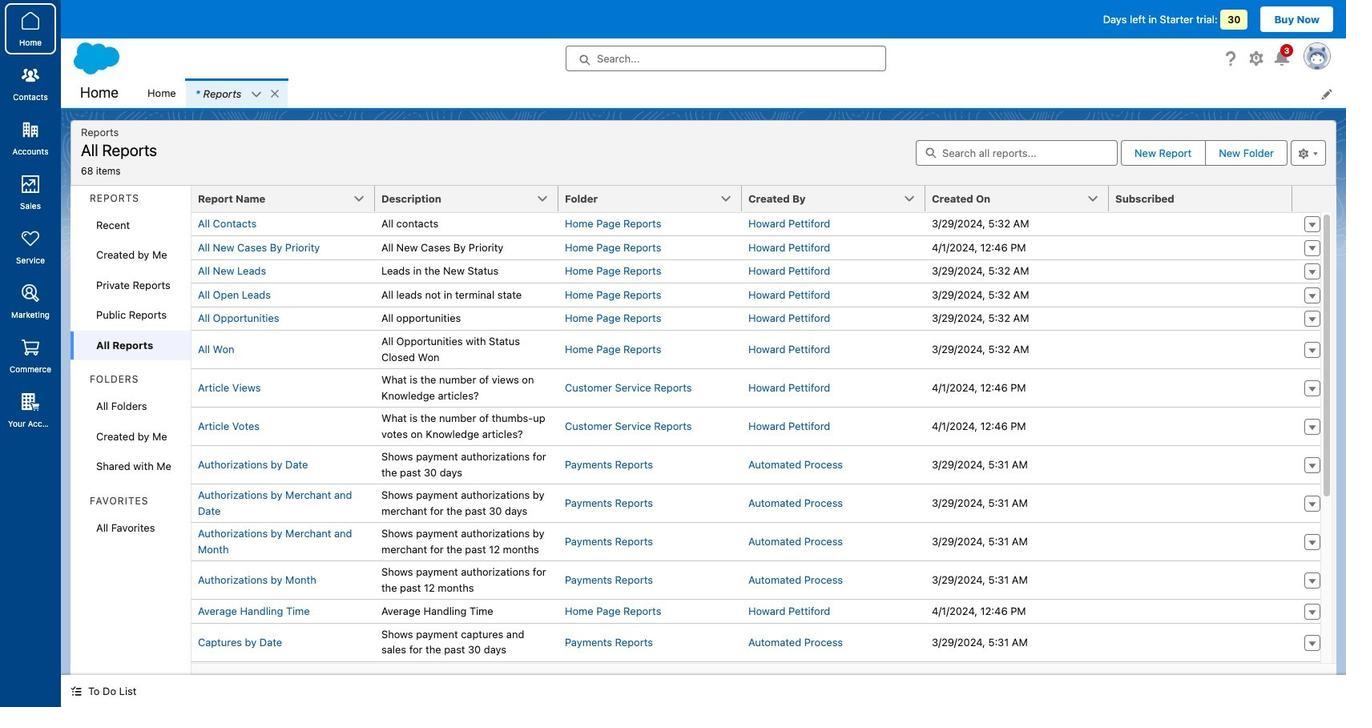 Task type: describe. For each thing, give the bounding box(es) containing it.
subscribed column header
[[1109, 186, 1303, 213]]

0 vertical spatial text default image
[[251, 89, 262, 100]]

report name column header
[[192, 186, 385, 213]]

created by column header
[[742, 186, 935, 213]]

created on column header
[[926, 186, 1119, 213]]

text default image
[[270, 88, 281, 99]]

Search all reports... text field
[[916, 140, 1118, 166]]

folder column header
[[559, 186, 752, 213]]



Task type: vqa. For each thing, say whether or not it's contained in the screenshot.
Status
no



Task type: locate. For each thing, give the bounding box(es) containing it.
description column header
[[375, 186, 568, 213]]

1 horizontal spatial text default image
[[251, 89, 262, 100]]

all reports grid
[[192, 186, 1333, 708]]

1 vertical spatial text default image
[[71, 686, 82, 698]]

cell
[[1109, 236, 1293, 259], [1109, 259, 1293, 283], [1109, 283, 1293, 307], [1109, 307, 1293, 331], [1109, 331, 1293, 369], [1109, 369, 1293, 408], [1109, 408, 1293, 446], [1109, 446, 1293, 484], [1109, 484, 1293, 523], [1109, 523, 1293, 561], [1109, 561, 1293, 600], [1109, 600, 1293, 624], [1109, 624, 1293, 662], [375, 662, 559, 708], [559, 662, 742, 708], [742, 662, 926, 708], [926, 662, 1109, 708], [1109, 662, 1293, 708], [1293, 662, 1333, 708]]

list item
[[186, 79, 288, 108]]

actions image
[[1293, 186, 1333, 211]]

0 horizontal spatial text default image
[[71, 686, 82, 698]]

actions column header
[[1293, 186, 1333, 213]]

text default image
[[251, 89, 262, 100], [71, 686, 82, 698]]

list
[[138, 79, 1347, 108]]



